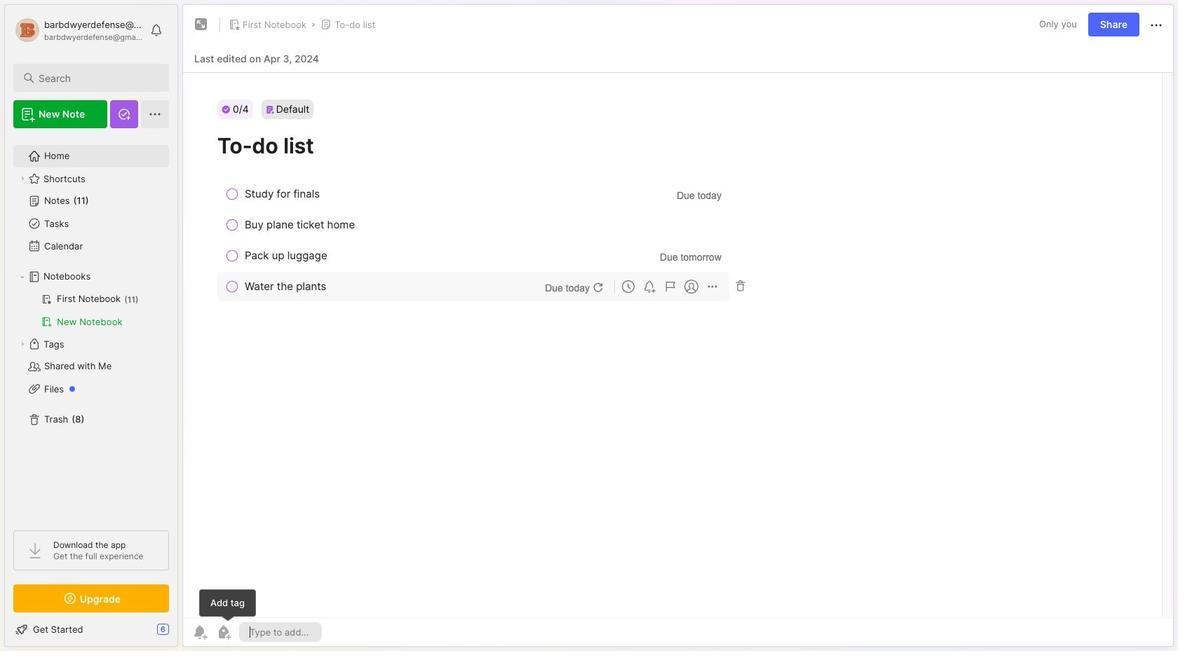 Task type: vqa. For each thing, say whether or not it's contained in the screenshot.
Personal
no



Task type: locate. For each thing, give the bounding box(es) containing it.
Account field
[[13, 16, 143, 44]]

expand tags image
[[18, 340, 27, 349]]

note window element
[[182, 4, 1175, 651]]

add a reminder image
[[192, 625, 208, 641]]

expand note image
[[193, 16, 210, 33]]

Search text field
[[39, 72, 156, 85]]

more actions image
[[1149, 17, 1166, 34]]

click to collapse image
[[177, 626, 188, 643]]

tree
[[5, 137, 178, 519]]

group
[[13, 288, 168, 333]]

add tag image
[[215, 625, 232, 641]]

Add tag field
[[248, 627, 313, 639]]

Help and Learning task checklist field
[[5, 619, 178, 641]]

tooltip
[[199, 590, 256, 622]]

None search field
[[39, 69, 156, 86]]



Task type: describe. For each thing, give the bounding box(es) containing it.
expand notebooks image
[[18, 273, 27, 281]]

none search field inside the main element
[[39, 69, 156, 86]]

group inside the main element
[[13, 288, 168, 333]]

More actions field
[[1149, 16, 1166, 34]]

main element
[[0, 0, 182, 652]]

tree inside the main element
[[5, 137, 178, 519]]

Note Editor text field
[[183, 72, 1174, 618]]



